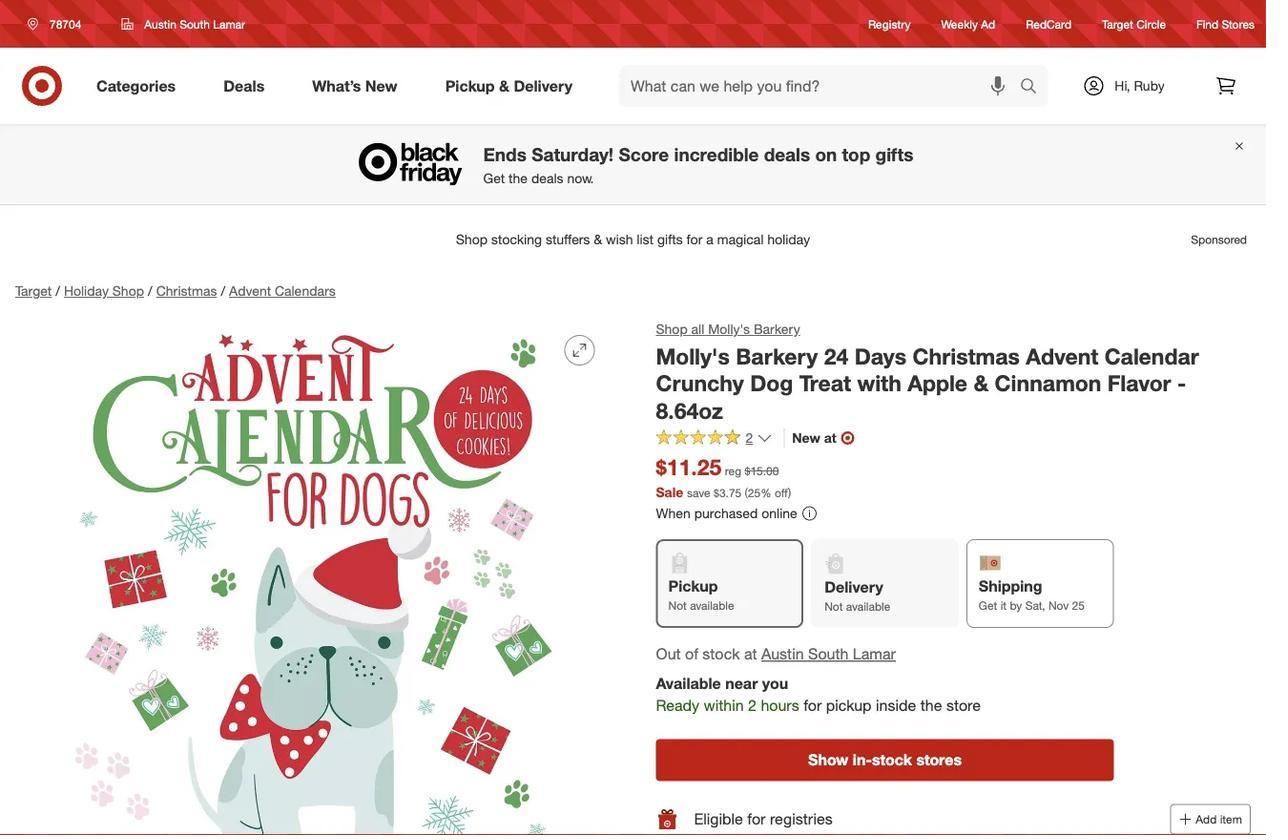 Task type: vqa. For each thing, say whether or not it's contained in the screenshot.
1
no



Task type: locate. For each thing, give the bounding box(es) containing it.
target
[[1103, 17, 1134, 31], [15, 283, 52, 299]]

calendars
[[275, 283, 336, 299]]

pickup up the ends
[[445, 76, 495, 95]]

available up of
[[690, 598, 735, 613]]

categories link
[[80, 65, 200, 107]]

delivery up saturday!
[[514, 76, 573, 95]]

target left circle
[[1103, 17, 1134, 31]]

78704 button
[[15, 7, 102, 41]]

stock inside button
[[872, 751, 912, 769]]

find stores link
[[1197, 16, 1255, 32]]

25 inside shipping get it by sat, nov 25
[[1072, 598, 1085, 613]]

1 vertical spatial new
[[793, 430, 821, 446]]

available inside pickup not available
[[690, 598, 735, 613]]

1 horizontal spatial austin
[[762, 645, 804, 663]]

the left store
[[921, 696, 943, 715]]

0 vertical spatial 25
[[748, 486, 761, 500]]

new down treat
[[793, 430, 821, 446]]

delivery not available
[[825, 577, 891, 614]]

get left it on the right of the page
[[979, 598, 998, 613]]

1 vertical spatial &
[[974, 370, 989, 397]]

for inside available near you ready within 2 hours for pickup inside the store
[[804, 696, 822, 715]]

deals
[[764, 143, 811, 165], [532, 170, 564, 186]]

0 vertical spatial delivery
[[514, 76, 573, 95]]

eligible
[[694, 810, 743, 829]]

apple
[[908, 370, 968, 397]]

molly's down all at the top right of page
[[656, 343, 730, 369]]

1 horizontal spatial not
[[825, 599, 843, 614]]

0 vertical spatial get
[[483, 170, 505, 186]]

$11.25
[[656, 454, 722, 480]]

shop all molly's barkery molly's barkery 24 days christmas advent calendar crunchy dog treat with apple & cinnamon flavor - 8.64oz
[[656, 321, 1200, 424]]

advent
[[229, 283, 271, 299], [1026, 343, 1099, 369]]

0 horizontal spatial new
[[365, 76, 398, 95]]

0 horizontal spatial pickup
[[445, 76, 495, 95]]

at up near
[[744, 645, 757, 663]]

in-
[[853, 751, 872, 769]]

0 horizontal spatial not
[[669, 598, 687, 613]]

shop left all at the top right of page
[[656, 321, 688, 337]]

1 vertical spatial delivery
[[825, 577, 884, 596]]

deals
[[224, 76, 265, 95]]

by
[[1010, 598, 1023, 613]]

available inside delivery not available
[[846, 599, 891, 614]]

0 horizontal spatial /
[[56, 283, 60, 299]]

/ right "target" link
[[56, 283, 60, 299]]

0 horizontal spatial south
[[180, 17, 210, 31]]

1 horizontal spatial /
[[148, 283, 152, 299]]

christmas
[[156, 283, 217, 299], [913, 343, 1020, 369]]

1 horizontal spatial stock
[[872, 751, 912, 769]]

shop right holiday
[[112, 283, 144, 299]]

0 vertical spatial stock
[[703, 645, 740, 663]]

deals left now.
[[532, 170, 564, 186]]

3 / from the left
[[221, 283, 225, 299]]

shipping
[[979, 576, 1043, 595]]

2 up $15.00
[[746, 430, 753, 446]]

1 vertical spatial 25
[[1072, 598, 1085, 613]]

25
[[748, 486, 761, 500], [1072, 598, 1085, 613]]

pickup & delivery link
[[429, 65, 597, 107]]

0 vertical spatial pickup
[[445, 76, 495, 95]]

1 vertical spatial lamar
[[853, 645, 896, 663]]

0 horizontal spatial for
[[748, 810, 766, 829]]

0 horizontal spatial available
[[690, 598, 735, 613]]

1 vertical spatial south
[[809, 645, 849, 663]]

0 vertical spatial 2
[[746, 430, 753, 446]]

search
[[1012, 78, 1058, 97]]

& right "apple" in the top right of the page
[[974, 370, 989, 397]]

0 horizontal spatial stock
[[703, 645, 740, 663]]

days
[[855, 343, 907, 369]]

stock
[[703, 645, 740, 663], [872, 751, 912, 769]]

not inside delivery not available
[[825, 599, 843, 614]]

south inside dropdown button
[[180, 17, 210, 31]]

new
[[365, 76, 398, 95], [793, 430, 821, 446]]

1 vertical spatial deals
[[532, 170, 564, 186]]

the down the ends
[[509, 170, 528, 186]]

redcard link
[[1026, 16, 1072, 32]]

all
[[692, 321, 705, 337]]

/ left christmas link
[[148, 283, 152, 299]]

0 vertical spatial advent
[[229, 283, 271, 299]]

shop
[[112, 283, 144, 299], [656, 321, 688, 337]]

1 vertical spatial the
[[921, 696, 943, 715]]

not up austin south lamar button
[[825, 599, 843, 614]]

2 horizontal spatial /
[[221, 283, 225, 299]]

deals left the on
[[764, 143, 811, 165]]

target for target / holiday shop / christmas / advent calendars
[[15, 283, 52, 299]]

78704
[[50, 17, 81, 31]]

austin up you
[[762, 645, 804, 663]]

not for delivery
[[825, 599, 843, 614]]

0 horizontal spatial 25
[[748, 486, 761, 500]]

1 horizontal spatial &
[[974, 370, 989, 397]]

1 horizontal spatial 25
[[1072, 598, 1085, 613]]

for
[[804, 696, 822, 715], [748, 810, 766, 829]]

lamar
[[213, 17, 245, 31], [853, 645, 896, 663]]

christmas inside shop all molly's barkery molly's barkery 24 days christmas advent calendar crunchy dog treat with apple & cinnamon flavor - 8.64oz
[[913, 343, 1020, 369]]

not for pickup
[[669, 598, 687, 613]]

1 horizontal spatial christmas
[[913, 343, 1020, 369]]

2 down near
[[748, 696, 757, 715]]

1 vertical spatial shop
[[656, 321, 688, 337]]

0 horizontal spatial delivery
[[514, 76, 573, 95]]

available
[[690, 598, 735, 613], [846, 599, 891, 614]]

molly's
[[708, 321, 750, 337], [656, 343, 730, 369]]

austin up categories link
[[144, 17, 176, 31]]

shipping get it by sat, nov 25
[[979, 576, 1085, 613]]

/
[[56, 283, 60, 299], [148, 283, 152, 299], [221, 283, 225, 299]]

item
[[1221, 812, 1243, 827]]

new right what's at the top left of page
[[365, 76, 398, 95]]

1 horizontal spatial advent
[[1026, 343, 1099, 369]]

molly&#39;s barkery 24 days christmas advent calendar crunchy dog treat with apple &#38; cinnamon flavor - 8.64oz, 1 of 13 image
[[15, 320, 610, 835]]

0 horizontal spatial get
[[483, 170, 505, 186]]

for right eligible
[[748, 810, 766, 829]]

/ right christmas link
[[221, 283, 225, 299]]

barkery
[[754, 321, 801, 337], [736, 343, 818, 369]]

3.75
[[720, 486, 742, 500]]

available for delivery
[[846, 599, 891, 614]]

pickup inside pickup not available
[[669, 576, 718, 595]]

show in-stock stores
[[808, 751, 962, 769]]

austin
[[144, 17, 176, 31], [762, 645, 804, 663]]

1 horizontal spatial at
[[824, 430, 837, 446]]

stock for in-
[[872, 751, 912, 769]]

available near you ready within 2 hours for pickup inside the store
[[656, 674, 981, 715]]

registry
[[869, 17, 911, 31]]

lamar up deals on the top left of page
[[213, 17, 245, 31]]

1 vertical spatial 2
[[748, 696, 757, 715]]

1 horizontal spatial target
[[1103, 17, 1134, 31]]

0 horizontal spatial austin
[[144, 17, 176, 31]]

)
[[789, 486, 792, 500]]

1 vertical spatial stock
[[872, 751, 912, 769]]

1 horizontal spatial south
[[809, 645, 849, 663]]

pickup not available
[[669, 576, 735, 613]]

0 vertical spatial the
[[509, 170, 528, 186]]

0 vertical spatial austin
[[144, 17, 176, 31]]

0 vertical spatial lamar
[[213, 17, 245, 31]]

1 vertical spatial advent
[[1026, 343, 1099, 369]]

0 vertical spatial &
[[499, 76, 510, 95]]

24
[[824, 343, 849, 369]]

1 vertical spatial pickup
[[669, 576, 718, 595]]

25 right nov at the right bottom
[[1072, 598, 1085, 613]]

0 vertical spatial for
[[804, 696, 822, 715]]

lamar up inside
[[853, 645, 896, 663]]

1 vertical spatial christmas
[[913, 343, 1020, 369]]

1 horizontal spatial pickup
[[669, 576, 718, 595]]

1 horizontal spatial the
[[921, 696, 943, 715]]

25 down $15.00
[[748, 486, 761, 500]]

0 horizontal spatial target
[[15, 283, 52, 299]]

stock left stores
[[872, 751, 912, 769]]

pickup up of
[[669, 576, 718, 595]]

1 vertical spatial at
[[744, 645, 757, 663]]

molly's right all at the top right of page
[[708, 321, 750, 337]]

for right the hours
[[804, 696, 822, 715]]

ends saturday! score incredible deals on top gifts get the deals now.
[[483, 143, 914, 186]]

1 horizontal spatial delivery
[[825, 577, 884, 596]]

0 horizontal spatial the
[[509, 170, 528, 186]]

advent left calendars
[[229, 283, 271, 299]]

0 vertical spatial christmas
[[156, 283, 217, 299]]

pickup for &
[[445, 76, 495, 95]]

delivery inside delivery not available
[[825, 577, 884, 596]]

christmas up "apple" in the top right of the page
[[913, 343, 1020, 369]]

0 horizontal spatial at
[[744, 645, 757, 663]]

with
[[858, 370, 902, 397]]

lamar inside dropdown button
[[213, 17, 245, 31]]

at down treat
[[824, 430, 837, 446]]

&
[[499, 76, 510, 95], [974, 370, 989, 397]]

0 vertical spatial shop
[[112, 283, 144, 299]]

1 horizontal spatial for
[[804, 696, 822, 715]]

1 horizontal spatial lamar
[[853, 645, 896, 663]]

1 horizontal spatial available
[[846, 599, 891, 614]]

1 vertical spatial molly's
[[656, 343, 730, 369]]

south up available near you ready within 2 hours for pickup inside the store
[[809, 645, 849, 663]]

not up out
[[669, 598, 687, 613]]

out of stock at austin south lamar
[[656, 645, 896, 663]]

deals link
[[207, 65, 289, 107]]

& up the ends
[[499, 76, 510, 95]]

what's new
[[312, 76, 398, 95]]

0 horizontal spatial christmas
[[156, 283, 217, 299]]

available up austin south lamar button
[[846, 599, 891, 614]]

2 inside 2 "link"
[[746, 430, 753, 446]]

pickup
[[445, 76, 495, 95], [669, 576, 718, 595]]

sat,
[[1026, 598, 1046, 613]]

christmas right holiday shop link
[[156, 283, 217, 299]]

1 vertical spatial get
[[979, 598, 998, 613]]

get down the ends
[[483, 170, 505, 186]]

now.
[[567, 170, 594, 186]]

advertisement region
[[0, 217, 1267, 262]]

when purchased online
[[656, 505, 798, 522]]

purchased
[[695, 505, 758, 522]]

it
[[1001, 598, 1007, 613]]

add item
[[1196, 812, 1243, 827]]

1 horizontal spatial shop
[[656, 321, 688, 337]]

advent up cinnamon
[[1026, 343, 1099, 369]]

1 vertical spatial for
[[748, 810, 766, 829]]

target left holiday
[[15, 283, 52, 299]]

0 horizontal spatial lamar
[[213, 17, 245, 31]]

south
[[180, 17, 210, 31], [809, 645, 849, 663]]

stock right of
[[703, 645, 740, 663]]

not inside pickup not available
[[669, 598, 687, 613]]

& inside shop all molly's barkery molly's barkery 24 days christmas advent calendar crunchy dog treat with apple & cinnamon flavor - 8.64oz
[[974, 370, 989, 397]]

stores
[[917, 751, 962, 769]]

0 vertical spatial target
[[1103, 17, 1134, 31]]

south up deals link
[[180, 17, 210, 31]]

dog
[[750, 370, 794, 397]]

circle
[[1137, 17, 1167, 31]]

cinnamon
[[995, 370, 1102, 397]]

online
[[762, 505, 798, 522]]

eligible for registries
[[694, 810, 833, 829]]

delivery up austin south lamar button
[[825, 577, 884, 596]]

0 vertical spatial south
[[180, 17, 210, 31]]

1 vertical spatial target
[[15, 283, 52, 299]]

0 vertical spatial deals
[[764, 143, 811, 165]]

1 horizontal spatial get
[[979, 598, 998, 613]]



Task type: describe. For each thing, give the bounding box(es) containing it.
1 horizontal spatial deals
[[764, 143, 811, 165]]

target circle
[[1103, 17, 1167, 31]]

austin inside austin south lamar dropdown button
[[144, 17, 176, 31]]

-
[[1178, 370, 1187, 397]]

holiday shop link
[[64, 283, 144, 299]]

within
[[704, 696, 744, 715]]

incredible
[[674, 143, 759, 165]]

2 link
[[656, 429, 772, 451]]

inside
[[876, 696, 917, 715]]

ad
[[982, 17, 996, 31]]

target for target circle
[[1103, 17, 1134, 31]]

0 vertical spatial molly's
[[708, 321, 750, 337]]

registry link
[[869, 16, 911, 32]]

0 horizontal spatial shop
[[112, 283, 144, 299]]

get inside ends saturday! score incredible deals on top gifts get the deals now.
[[483, 170, 505, 186]]

(
[[745, 486, 748, 500]]

save
[[687, 486, 711, 500]]

$11.25 reg $15.00 sale save $ 3.75 ( 25 % off )
[[656, 454, 792, 501]]

$
[[714, 486, 720, 500]]

ready
[[656, 696, 700, 715]]

weekly
[[942, 17, 978, 31]]

registries
[[770, 810, 833, 829]]

holiday
[[64, 283, 109, 299]]

crunchy
[[656, 370, 744, 397]]

hours
[[761, 696, 800, 715]]

shop inside shop all molly's barkery molly's barkery 24 days christmas advent calendar crunchy dog treat with apple & cinnamon flavor - 8.64oz
[[656, 321, 688, 337]]

top
[[842, 143, 871, 165]]

what's new link
[[296, 65, 422, 107]]

near
[[726, 674, 758, 693]]

target / holiday shop / christmas / advent calendars
[[15, 283, 336, 299]]

redcard
[[1026, 17, 1072, 31]]

the inside available near you ready within 2 hours for pickup inside the store
[[921, 696, 943, 715]]

What can we help you find? suggestions appear below search field
[[620, 65, 1025, 107]]

new at
[[793, 430, 837, 446]]

stores
[[1222, 17, 1255, 31]]

sale
[[656, 484, 684, 501]]

reg
[[725, 464, 742, 478]]

pickup for not
[[669, 576, 718, 595]]

add
[[1196, 812, 1217, 827]]

0 vertical spatial new
[[365, 76, 398, 95]]

store
[[947, 696, 981, 715]]

2 inside available near you ready within 2 hours for pickup inside the store
[[748, 696, 757, 715]]

8.64oz
[[656, 398, 723, 424]]

of
[[685, 645, 699, 663]]

0 vertical spatial barkery
[[754, 321, 801, 337]]

%
[[761, 486, 772, 500]]

0 horizontal spatial advent
[[229, 283, 271, 299]]

0 horizontal spatial deals
[[532, 170, 564, 186]]

advent inside shop all molly's barkery molly's barkery 24 days christmas advent calendar crunchy dog treat with apple & cinnamon flavor - 8.64oz
[[1026, 343, 1099, 369]]

1 vertical spatial barkery
[[736, 343, 818, 369]]

ends
[[483, 143, 527, 165]]

get inside shipping get it by sat, nov 25
[[979, 598, 998, 613]]

2 / from the left
[[148, 283, 152, 299]]

austin south lamar button
[[109, 7, 258, 41]]

austin south lamar button
[[762, 643, 896, 665]]

1 vertical spatial austin
[[762, 645, 804, 663]]

$15.00
[[745, 464, 779, 478]]

out
[[656, 645, 681, 663]]

when
[[656, 505, 691, 522]]

weekly ad
[[942, 17, 996, 31]]

treat
[[800, 370, 851, 397]]

target link
[[15, 283, 52, 299]]

weekly ad link
[[942, 16, 996, 32]]

the inside ends saturday! score incredible deals on top gifts get the deals now.
[[509, 170, 528, 186]]

show in-stock stores button
[[656, 739, 1114, 781]]

show
[[808, 751, 849, 769]]

0 vertical spatial at
[[824, 430, 837, 446]]

25 inside $11.25 reg $15.00 sale save $ 3.75 ( 25 % off )
[[748, 486, 761, 500]]

austin south lamar
[[144, 17, 245, 31]]

find stores
[[1197, 17, 1255, 31]]

ruby
[[1134, 77, 1165, 94]]

what's
[[312, 76, 361, 95]]

categories
[[96, 76, 176, 95]]

target circle link
[[1103, 16, 1167, 32]]

you
[[763, 674, 789, 693]]

hi, ruby
[[1115, 77, 1165, 94]]

available for pickup
[[690, 598, 735, 613]]

stock for of
[[703, 645, 740, 663]]

christmas link
[[156, 283, 217, 299]]

1 / from the left
[[56, 283, 60, 299]]

0 horizontal spatial &
[[499, 76, 510, 95]]

flavor
[[1108, 370, 1172, 397]]

gifts
[[876, 143, 914, 165]]

score
[[619, 143, 669, 165]]

pickup & delivery
[[445, 76, 573, 95]]

saturday!
[[532, 143, 614, 165]]

1 horizontal spatial new
[[793, 430, 821, 446]]

add item button
[[1171, 804, 1251, 835]]

find
[[1197, 17, 1219, 31]]

calendar
[[1105, 343, 1200, 369]]

off
[[775, 486, 789, 500]]



